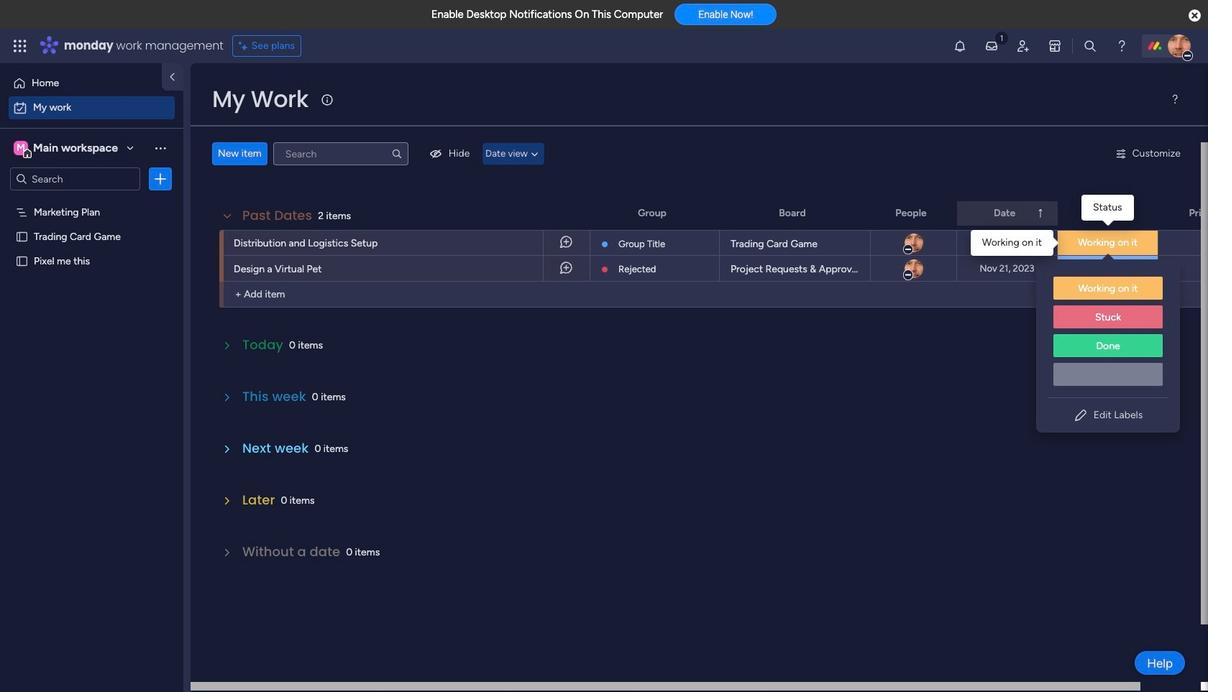 Task type: describe. For each thing, give the bounding box(es) containing it.
1 image
[[996, 30, 1009, 46]]

workspace image
[[14, 140, 28, 156]]

search image
[[391, 148, 403, 160]]

notifications image
[[953, 39, 968, 53]]

james peterson image
[[903, 258, 925, 280]]

0 horizontal spatial james peterson image
[[903, 232, 925, 254]]

select product image
[[13, 39, 27, 53]]

menu image
[[1170, 94, 1181, 105]]

workspace options image
[[153, 141, 168, 155]]

update feed image
[[985, 39, 999, 53]]

0 horizontal spatial list box
[[0, 197, 183, 467]]

2 public board image from the top
[[15, 254, 29, 268]]

options image
[[153, 172, 168, 186]]

dapulse close image
[[1189, 9, 1202, 23]]



Task type: locate. For each thing, give the bounding box(es) containing it.
sort image
[[1036, 208, 1047, 219]]

james peterson image down dapulse close icon
[[1169, 35, 1192, 58]]

help image
[[1115, 39, 1130, 53]]

Filter dashboard by text search field
[[273, 142, 409, 165]]

edit labels image
[[1074, 409, 1089, 423]]

monday marketplace image
[[1048, 39, 1063, 53]]

column header
[[958, 201, 1058, 226]]

1 horizontal spatial james peterson image
[[1169, 35, 1192, 58]]

0 vertical spatial public board image
[[15, 230, 29, 243]]

invite members image
[[1017, 39, 1031, 53]]

1 public board image from the top
[[15, 230, 29, 243]]

0 vertical spatial james peterson image
[[1169, 35, 1192, 58]]

1 vertical spatial public board image
[[15, 254, 29, 268]]

1 horizontal spatial list box
[[1037, 266, 1181, 398]]

None search field
[[273, 142, 409, 165]]

1 vertical spatial james peterson image
[[903, 232, 925, 254]]

option
[[9, 72, 153, 95], [9, 96, 175, 119], [0, 199, 183, 202], [1054, 277, 1163, 301], [1054, 306, 1163, 330], [1054, 335, 1163, 359], [1054, 363, 1163, 386]]

search everything image
[[1084, 39, 1098, 53]]

Search in workspace field
[[30, 171, 120, 187]]

james peterson image up james peterson icon
[[903, 232, 925, 254]]

james peterson image
[[1169, 35, 1192, 58], [903, 232, 925, 254]]

list box
[[0, 197, 183, 467], [1037, 266, 1181, 398]]

public board image
[[15, 230, 29, 243], [15, 254, 29, 268]]

see plans image
[[239, 38, 252, 54]]

workspace selection element
[[14, 140, 120, 158]]



Task type: vqa. For each thing, say whether or not it's contained in the screenshot.
'Enter password' PASSWORD FIELD
no



